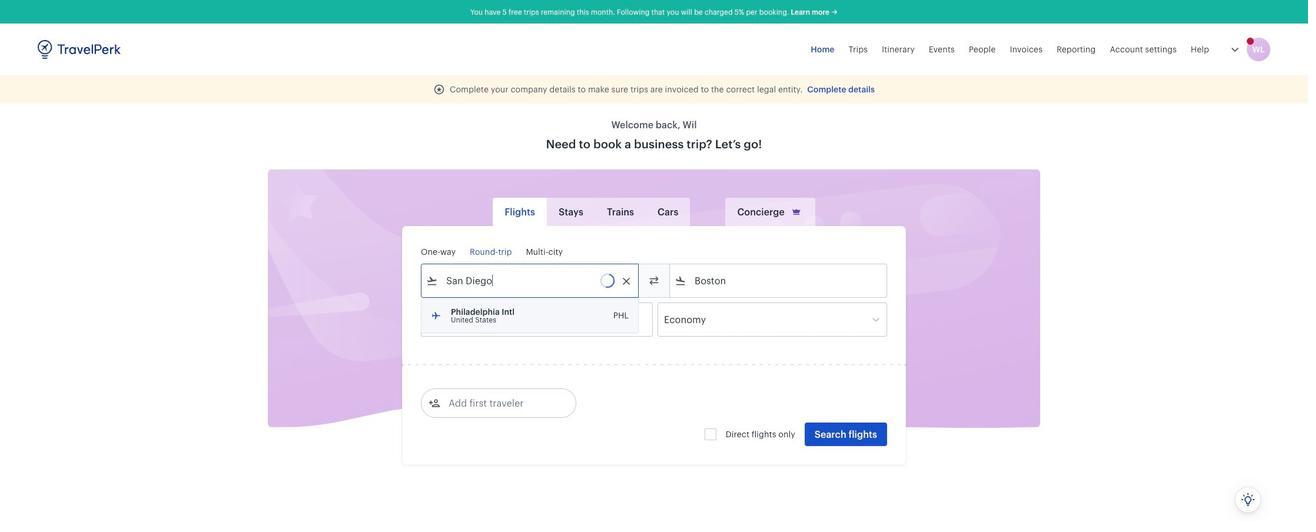 Task type: locate. For each thing, give the bounding box(es) containing it.
Add first traveler search field
[[440, 394, 563, 413]]

Depart text field
[[438, 303, 499, 336]]

To search field
[[687, 271, 872, 290]]



Task type: describe. For each thing, give the bounding box(es) containing it.
From search field
[[438, 271, 623, 290]]

Return text field
[[508, 303, 569, 336]]



